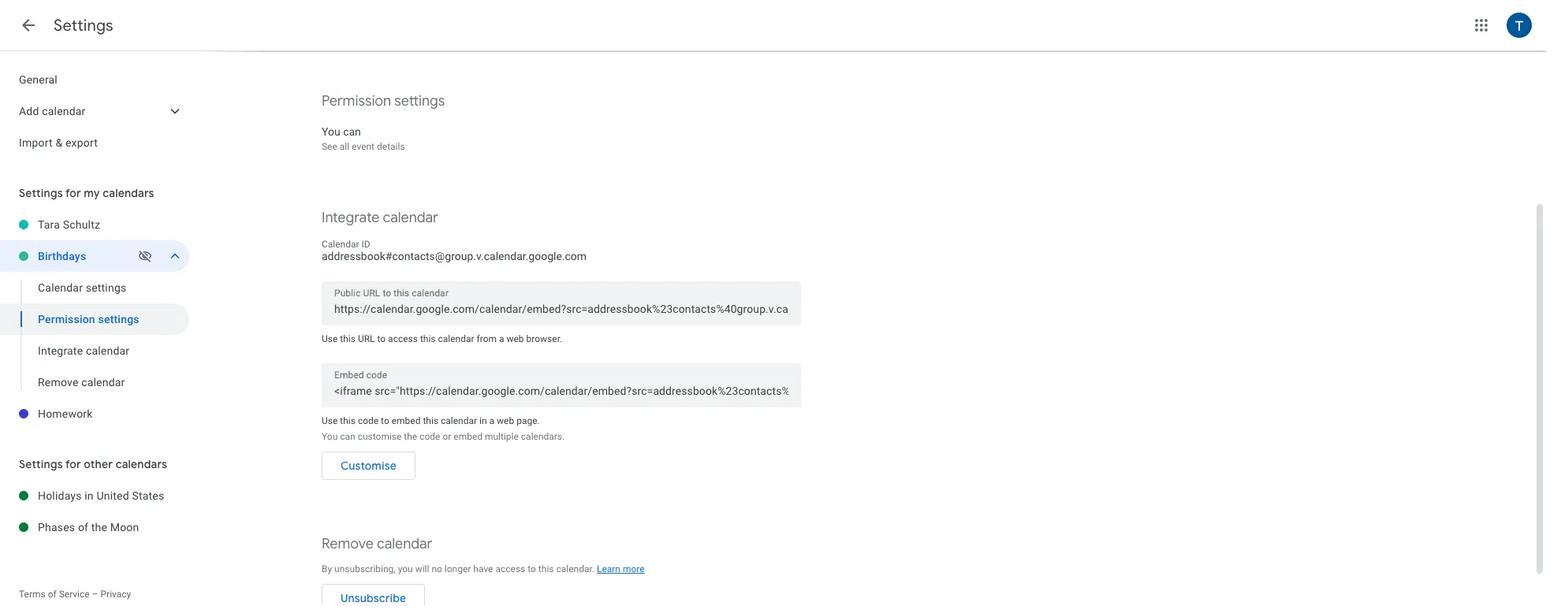 Task type: locate. For each thing, give the bounding box(es) containing it.
1 horizontal spatial permission
[[322, 92, 391, 110]]

use for use this code to embed this calendar in a web page.
[[322, 416, 338, 427]]

1 vertical spatial you
[[322, 431, 338, 442]]

can for you can customise the code or embed multiple calendars.
[[340, 431, 355, 442]]

0 vertical spatial of
[[78, 521, 88, 534]]

0 vertical spatial settings
[[54, 16, 113, 35]]

calendar up homework link
[[86, 345, 130, 357]]

0 vertical spatial web
[[507, 334, 524, 345]]

calendar down birthdays
[[38, 281, 83, 294]]

can inside you can see all event details
[[343, 125, 361, 138]]

0 vertical spatial integrate calendar
[[322, 209, 438, 227]]

embed right or
[[454, 431, 483, 442]]

2 vertical spatial to
[[528, 564, 536, 575]]

1 vertical spatial settings
[[86, 281, 126, 294]]

0 horizontal spatial remove
[[38, 376, 78, 389]]

1 vertical spatial integrate
[[38, 345, 83, 357]]

1 vertical spatial in
[[85, 490, 94, 502]]

remove up "unsubscribing," on the bottom left of the page
[[322, 535, 374, 554]]

2 you from the top
[[322, 431, 338, 442]]

1 horizontal spatial code
[[420, 431, 440, 442]]

you up "see"
[[322, 125, 340, 138]]

page.
[[517, 416, 540, 427]]

settings down birthdays tree item
[[86, 281, 126, 294]]

0 horizontal spatial permission settings
[[38, 313, 139, 326]]

integrate up id
[[322, 209, 380, 227]]

access right have
[[496, 564, 525, 575]]

integrate up 'homework'
[[38, 345, 83, 357]]

can up the all
[[343, 125, 361, 138]]

1 vertical spatial settings
[[19, 186, 63, 200]]

0 vertical spatial can
[[343, 125, 361, 138]]

no
[[432, 564, 442, 575]]

to up customise
[[381, 416, 389, 427]]

this left the calendar.
[[538, 564, 554, 575]]

calendar inside tree
[[38, 281, 83, 294]]

1 horizontal spatial remove calendar
[[322, 535, 432, 554]]

1 horizontal spatial in
[[479, 416, 487, 427]]

1 vertical spatial can
[[340, 431, 355, 442]]

1 horizontal spatial of
[[78, 521, 88, 534]]

for
[[65, 186, 81, 200], [65, 457, 81, 472]]

use
[[322, 334, 338, 345], [322, 416, 338, 427]]

2 use from the top
[[322, 416, 338, 427]]

in up multiple
[[479, 416, 487, 427]]

remove calendar up homework tree item on the left bottom of page
[[38, 376, 125, 389]]

a
[[499, 334, 504, 345], [489, 416, 494, 427]]

calendars
[[103, 186, 154, 200], [116, 457, 167, 472]]

in left united
[[85, 490, 94, 502]]

permission down calendar settings
[[38, 313, 95, 326]]

1 for from the top
[[65, 186, 81, 200]]

1 vertical spatial calendars
[[116, 457, 167, 472]]

calendar settings
[[38, 281, 126, 294]]

settings for settings for my calendars
[[19, 186, 63, 200]]

0 vertical spatial permission settings
[[322, 92, 445, 110]]

permission
[[322, 92, 391, 110], [38, 313, 95, 326]]

calendar up or
[[441, 416, 477, 427]]

0 vertical spatial you
[[322, 125, 340, 138]]

1 horizontal spatial a
[[499, 334, 504, 345]]

0 vertical spatial a
[[499, 334, 504, 345]]

access right url
[[388, 334, 418, 345]]

remove calendar up "unsubscribing," on the bottom left of the page
[[322, 535, 432, 554]]

1 vertical spatial permission
[[38, 313, 95, 326]]

0 vertical spatial integrate
[[322, 209, 380, 227]]

you for you can customise the code or embed multiple calendars.
[[322, 431, 338, 442]]

this up "customise"
[[340, 416, 356, 427]]

0 vertical spatial calendar
[[322, 239, 359, 250]]

integrate
[[322, 209, 380, 227], [38, 345, 83, 357]]

you
[[322, 125, 340, 138], [322, 431, 338, 442]]

1 vertical spatial remove calendar
[[322, 535, 432, 554]]

0 horizontal spatial embed
[[392, 416, 421, 427]]

None text field
[[334, 380, 788, 402]]

group
[[0, 272, 189, 398]]

web
[[507, 334, 524, 345], [497, 416, 514, 427]]

1 vertical spatial the
[[91, 521, 107, 534]]

calendar left id
[[322, 239, 359, 250]]

homework link
[[38, 398, 189, 430]]

to
[[377, 334, 386, 345], [381, 416, 389, 427], [528, 564, 536, 575]]

code down use this code to embed this calendar in a web page.
[[420, 431, 440, 442]]

0 vertical spatial embed
[[392, 416, 421, 427]]

code
[[358, 416, 379, 427], [420, 431, 440, 442]]

1 you from the top
[[322, 125, 340, 138]]

integrate calendar down calendar settings
[[38, 345, 130, 357]]

calendar up you
[[377, 535, 432, 554]]

for left other
[[65, 457, 81, 472]]

the inside tree item
[[91, 521, 107, 534]]

0 horizontal spatial in
[[85, 490, 94, 502]]

1 horizontal spatial calendar
[[322, 239, 359, 250]]

0 horizontal spatial permission
[[38, 313, 95, 326]]

a right from
[[499, 334, 504, 345]]

0 horizontal spatial a
[[489, 416, 494, 427]]

calendar up the &
[[42, 105, 86, 117]]

calendars up states
[[116, 457, 167, 472]]

0 vertical spatial code
[[358, 416, 379, 427]]

for left my
[[65, 186, 81, 200]]

0 vertical spatial the
[[404, 431, 417, 442]]

2 vertical spatial settings
[[19, 457, 63, 472]]

1 vertical spatial code
[[420, 431, 440, 442]]

web right from
[[507, 334, 524, 345]]

go back image
[[19, 16, 38, 35]]

can
[[343, 125, 361, 138], [340, 431, 355, 442]]

holidays in united states link
[[38, 480, 189, 512]]

1 vertical spatial remove
[[322, 535, 374, 554]]

0 vertical spatial in
[[479, 416, 487, 427]]

settings
[[394, 92, 445, 110], [86, 281, 126, 294], [98, 313, 139, 326]]

1 horizontal spatial integrate calendar
[[322, 209, 438, 227]]

0 horizontal spatial access
[[388, 334, 418, 345]]

1 vertical spatial a
[[489, 416, 494, 427]]

use this url to access this calendar from a web browser.
[[322, 334, 562, 345]]

1 horizontal spatial access
[[496, 564, 525, 575]]

0 vertical spatial remove calendar
[[38, 376, 125, 389]]

calendar up homework tree item on the left bottom of page
[[81, 376, 125, 389]]

embed up customise
[[392, 416, 421, 427]]

1 vertical spatial use
[[322, 416, 338, 427]]

url
[[358, 334, 375, 345]]

a for in
[[489, 416, 494, 427]]

0 vertical spatial settings
[[394, 92, 445, 110]]

1 horizontal spatial permission settings
[[322, 92, 445, 110]]

0 vertical spatial remove
[[38, 376, 78, 389]]

1 vertical spatial access
[[496, 564, 525, 575]]

united
[[97, 490, 129, 502]]

1 vertical spatial permission settings
[[38, 313, 139, 326]]

1 horizontal spatial the
[[404, 431, 417, 442]]

embed
[[392, 416, 421, 427], [454, 431, 483, 442]]

of inside phases of the moon link
[[78, 521, 88, 534]]

calendars right my
[[103, 186, 154, 200]]

calendar inside calendar id addressbook#contacts@group.v.calendar.google.com
[[322, 239, 359, 250]]

to for code
[[381, 416, 389, 427]]

settings up tara
[[19, 186, 63, 200]]

0 vertical spatial for
[[65, 186, 81, 200]]

calendar
[[322, 239, 359, 250], [38, 281, 83, 294]]

0 horizontal spatial the
[[91, 521, 107, 534]]

0 vertical spatial to
[[377, 334, 386, 345]]

see
[[322, 141, 337, 152]]

of
[[78, 521, 88, 534], [48, 589, 57, 600]]

settings down calendar settings
[[98, 313, 139, 326]]

0 vertical spatial calendars
[[103, 186, 154, 200]]

1 vertical spatial for
[[65, 457, 81, 472]]

in
[[479, 416, 487, 427], [85, 490, 94, 502]]

settings right go back image
[[54, 16, 113, 35]]

1 vertical spatial calendar
[[38, 281, 83, 294]]

permission settings
[[322, 92, 445, 110], [38, 313, 139, 326]]

of right phases
[[78, 521, 88, 534]]

to right url
[[377, 334, 386, 345]]

details
[[377, 141, 405, 152]]

this
[[340, 334, 356, 345], [420, 334, 436, 345], [340, 416, 356, 427], [423, 416, 438, 427], [538, 564, 554, 575]]

of right terms
[[48, 589, 57, 600]]

integrate calendar
[[322, 209, 438, 227], [38, 345, 130, 357]]

customise
[[341, 459, 397, 473]]

settings for settings for other calendars
[[19, 457, 63, 472]]

access
[[388, 334, 418, 345], [496, 564, 525, 575]]

0 vertical spatial use
[[322, 334, 338, 345]]

tree
[[0, 64, 189, 158]]

you can see all event details
[[322, 125, 405, 152]]

calendar.
[[556, 564, 594, 575]]

other
[[84, 457, 113, 472]]

to left the calendar.
[[528, 564, 536, 575]]

1 vertical spatial of
[[48, 589, 57, 600]]

terms
[[19, 589, 45, 600]]

remove up 'homework'
[[38, 376, 78, 389]]

settings up details
[[394, 92, 445, 110]]

1 horizontal spatial integrate
[[322, 209, 380, 227]]

remove calendar
[[38, 376, 125, 389], [322, 535, 432, 554]]

the left moon
[[91, 521, 107, 534]]

settings for other calendars
[[19, 457, 167, 472]]

1 horizontal spatial remove
[[322, 535, 374, 554]]

have
[[473, 564, 493, 575]]

tara schultz
[[38, 218, 100, 231]]

you left customise
[[322, 431, 338, 442]]

0 horizontal spatial remove calendar
[[38, 376, 125, 389]]

longer
[[445, 564, 471, 575]]

None text field
[[334, 298, 788, 320]]

this up you can customise the code or embed multiple calendars.
[[423, 416, 438, 427]]

web up multiple
[[497, 416, 514, 427]]

birthdays
[[38, 250, 86, 263]]

export
[[65, 136, 98, 149]]

can left customise
[[340, 431, 355, 442]]

calendar
[[42, 105, 86, 117], [383, 209, 438, 227], [438, 334, 474, 345], [86, 345, 130, 357], [81, 376, 125, 389], [441, 416, 477, 427], [377, 535, 432, 554]]

calendars.
[[521, 431, 565, 442]]

1 vertical spatial embed
[[454, 431, 483, 442]]

for for my
[[65, 186, 81, 200]]

the down use this code to embed this calendar in a web page.
[[404, 431, 417, 442]]

0 horizontal spatial integrate calendar
[[38, 345, 130, 357]]

all
[[340, 141, 349, 152]]

you inside you can see all event details
[[322, 125, 340, 138]]

web for browser.
[[507, 334, 524, 345]]

integrate calendar up id
[[322, 209, 438, 227]]

settings
[[54, 16, 113, 35], [19, 186, 63, 200], [19, 457, 63, 472]]

settings heading
[[54, 16, 113, 35]]

1 vertical spatial integrate calendar
[[38, 345, 130, 357]]

homework
[[38, 408, 93, 420]]

0 horizontal spatial calendar
[[38, 281, 83, 294]]

calendar left from
[[438, 334, 474, 345]]

permission up you can see all event details
[[322, 92, 391, 110]]

1 vertical spatial to
[[381, 416, 389, 427]]

permission settings up you can see all event details
[[322, 92, 445, 110]]

settings up holidays
[[19, 457, 63, 472]]

permission settings inside settings for my calendars tree
[[38, 313, 139, 326]]

use for use this url to access this calendar from a web browser.
[[322, 334, 338, 345]]

the
[[404, 431, 417, 442], [91, 521, 107, 534]]

remove
[[38, 376, 78, 389], [322, 535, 374, 554]]

a up multiple
[[489, 416, 494, 427]]

terms of service – privacy
[[19, 589, 131, 600]]

code up customise
[[358, 416, 379, 427]]

unsubscribing,
[[334, 564, 396, 575]]

2 for from the top
[[65, 457, 81, 472]]

1 use from the top
[[322, 334, 338, 345]]

remove calendar inside settings for my calendars tree
[[38, 376, 125, 389]]

0 horizontal spatial integrate
[[38, 345, 83, 357]]

permission settings down calendar settings
[[38, 313, 139, 326]]

–
[[92, 589, 98, 600]]

1 vertical spatial web
[[497, 416, 514, 427]]

in inside holidays in united states 'link'
[[85, 490, 94, 502]]

0 horizontal spatial of
[[48, 589, 57, 600]]

or
[[443, 431, 451, 442]]



Task type: vqa. For each thing, say whether or not it's contained in the screenshot.
12
no



Task type: describe. For each thing, give the bounding box(es) containing it.
calendars for settings for my calendars
[[103, 186, 154, 200]]

0 vertical spatial access
[[388, 334, 418, 345]]

import
[[19, 136, 53, 149]]

use this code to embed this calendar in a web page.
[[322, 416, 540, 427]]

schultz
[[63, 218, 100, 231]]

phases of the moon tree item
[[0, 512, 189, 543]]

my
[[84, 186, 100, 200]]

more
[[623, 564, 645, 575]]

will
[[415, 564, 429, 575]]

multiple
[[485, 431, 519, 442]]

birthdays tree item
[[0, 240, 189, 272]]

phases of the moon link
[[38, 512, 189, 543]]

add
[[19, 105, 39, 117]]

learn
[[597, 564, 621, 575]]

group containing calendar settings
[[0, 272, 189, 398]]

calendar id addressbook#contacts@group.v.calendar.google.com
[[322, 239, 587, 263]]

a for from
[[499, 334, 504, 345]]

of for the
[[78, 521, 88, 534]]

calendars for settings for other calendars
[[116, 457, 167, 472]]

of for service
[[48, 589, 57, 600]]

from
[[477, 334, 497, 345]]

remove inside settings for my calendars tree
[[38, 376, 78, 389]]

calendar for calendar id addressbook#contacts@group.v.calendar.google.com
[[322, 239, 359, 250]]

phases
[[38, 521, 75, 534]]

integrate calendar inside settings for my calendars tree
[[38, 345, 130, 357]]

to for url
[[377, 334, 386, 345]]

you for you can see all event details
[[322, 125, 340, 138]]

addressbook#contacts@group.v.calendar.google.com
[[322, 250, 587, 263]]

customise
[[358, 431, 402, 442]]

phases of the moon
[[38, 521, 139, 534]]

you can customise the code or embed multiple calendars.
[[322, 431, 565, 442]]

holidays in united states
[[38, 490, 164, 502]]

can for you can see all event details
[[343, 125, 361, 138]]

terms of service link
[[19, 589, 90, 600]]

tara schultz tree item
[[0, 209, 189, 240]]

by unsubscribing, you will no longer have access to this calendar. learn more
[[322, 564, 645, 575]]

holidays
[[38, 490, 82, 502]]

tree containing general
[[0, 64, 189, 158]]

birthdays link
[[38, 240, 136, 272]]

calendar inside tree
[[42, 105, 86, 117]]

holidays in united states tree item
[[0, 480, 189, 512]]

0 horizontal spatial code
[[358, 416, 379, 427]]

you
[[398, 564, 413, 575]]

calendar for calendar settings
[[38, 281, 83, 294]]

browser.
[[526, 334, 562, 345]]

general
[[19, 73, 58, 86]]

privacy
[[101, 589, 131, 600]]

id
[[362, 239, 370, 250]]

2 vertical spatial settings
[[98, 313, 139, 326]]

calendar up calendar id addressbook#contacts@group.v.calendar.google.com
[[383, 209, 438, 227]]

by
[[322, 564, 332, 575]]

tara
[[38, 218, 60, 231]]

this left url
[[340, 334, 356, 345]]

web for page.
[[497, 416, 514, 427]]

add calendar
[[19, 105, 86, 117]]

states
[[132, 490, 164, 502]]

1 horizontal spatial embed
[[454, 431, 483, 442]]

learn more link
[[597, 564, 645, 575]]

event
[[352, 141, 375, 152]]

privacy link
[[101, 589, 131, 600]]

homework tree item
[[0, 398, 189, 430]]

0 vertical spatial permission
[[322, 92, 391, 110]]

unsubscribe
[[341, 591, 406, 606]]

unsubscribe button
[[322, 580, 425, 606]]

&
[[56, 136, 63, 149]]

settings for my calendars
[[19, 186, 154, 200]]

settings for my calendars tree
[[0, 209, 189, 430]]

moon
[[110, 521, 139, 534]]

settings for other calendars tree
[[0, 480, 189, 543]]

settings for settings
[[54, 16, 113, 35]]

permission inside settings for my calendars tree
[[38, 313, 95, 326]]

import & export
[[19, 136, 98, 149]]

for for other
[[65, 457, 81, 472]]

service
[[59, 589, 90, 600]]

integrate inside settings for my calendars tree
[[38, 345, 83, 357]]

this left from
[[420, 334, 436, 345]]



